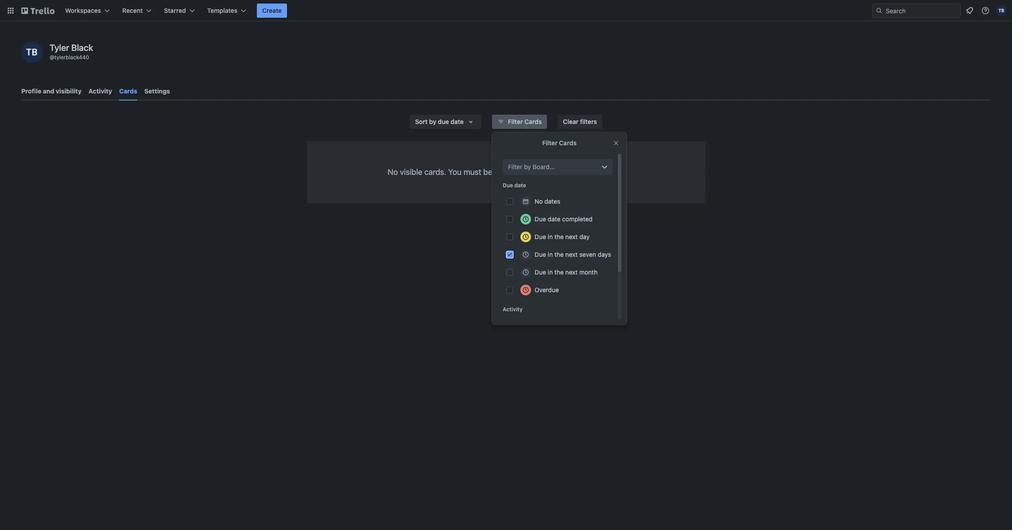 Task type: describe. For each thing, give the bounding box(es) containing it.
dates
[[544, 198, 560, 205]]

workspaces button
[[60, 4, 115, 18]]

2 to from the left
[[570, 167, 578, 177]]

no visible cards. you must be added to a card for it to appear here.
[[388, 167, 624, 177]]

profile and visibility link
[[21, 83, 81, 99]]

create button
[[257, 4, 287, 18]]

due for due in the next seven days
[[535, 251, 546, 258]]

the for day
[[555, 233, 564, 241]]

tyler
[[50, 43, 69, 53]]

tyler black (tylerblack440) image
[[996, 5, 1007, 16]]

cards inside filter cards button
[[525, 118, 542, 125]]

black
[[71, 43, 93, 53]]

in for due in the next seven days
[[548, 251, 553, 258]]

clear filters button
[[558, 115, 602, 129]]

tylerblack440
[[54, 54, 89, 61]]

completed
[[562, 215, 593, 223]]

days
[[598, 251, 611, 258]]

due date completed
[[535, 215, 593, 223]]

close popover image
[[613, 140, 620, 147]]

date for due date
[[515, 182, 526, 189]]

next for day
[[565, 233, 578, 241]]

starred button
[[159, 4, 200, 18]]

1 vertical spatial filter
[[542, 139, 558, 147]]

due in the next day
[[535, 233, 590, 241]]

due for due date
[[503, 182, 513, 189]]

a
[[528, 167, 532, 177]]

due for due date completed
[[535, 215, 546, 223]]

1 horizontal spatial activity
[[503, 306, 523, 313]]

seven
[[579, 251, 596, 258]]

and
[[43, 87, 54, 95]]

filter inside button
[[508, 118, 523, 125]]

due in the next month
[[535, 268, 598, 276]]

recent button
[[117, 4, 157, 18]]

sort by due date button
[[410, 115, 481, 129]]

no dates
[[535, 198, 560, 205]]

month
[[579, 268, 598, 276]]

due for due in the next day
[[535, 233, 546, 241]]

0 notifications image
[[964, 5, 975, 16]]

you
[[448, 167, 462, 177]]

due date
[[503, 182, 526, 189]]

no for no dates
[[535, 198, 543, 205]]

profile and visibility
[[21, 87, 81, 95]]

visible
[[400, 167, 422, 177]]

settings
[[144, 87, 170, 95]]

workspaces
[[65, 7, 101, 14]]

visibility
[[56, 87, 81, 95]]



Task type: vqa. For each thing, say whether or not it's contained in the screenshot.
NEXT associated with month
yes



Task type: locate. For each thing, give the bounding box(es) containing it.
in
[[548, 233, 553, 241], [548, 251, 553, 258], [548, 268, 553, 276]]

filter cards
[[508, 118, 542, 125], [542, 139, 577, 147]]

0 vertical spatial by
[[429, 118, 436, 125]]

3 the from the top
[[555, 268, 564, 276]]

1 vertical spatial the
[[555, 251, 564, 258]]

clear
[[563, 118, 579, 125]]

1 vertical spatial filter cards
[[542, 139, 577, 147]]

overdue
[[535, 286, 559, 294]]

open information menu image
[[981, 6, 990, 15]]

2 vertical spatial the
[[555, 268, 564, 276]]

due down no dates
[[535, 215, 546, 223]]

0 horizontal spatial no
[[388, 167, 398, 177]]

no left visible
[[388, 167, 398, 177]]

0 vertical spatial next
[[565, 233, 578, 241]]

0 vertical spatial filter cards
[[508, 118, 542, 125]]

due up overdue
[[535, 268, 546, 276]]

recent
[[122, 7, 143, 14]]

in down due date completed
[[548, 233, 553, 241]]

due in the next seven days
[[535, 251, 611, 258]]

1 vertical spatial cards
[[525, 118, 542, 125]]

by left due
[[429, 118, 436, 125]]

the up overdue
[[555, 268, 564, 276]]

0 vertical spatial date
[[451, 118, 464, 125]]

filters
[[580, 118, 597, 125]]

by
[[429, 118, 436, 125], [524, 163, 531, 171]]

activity
[[89, 87, 112, 95], [503, 306, 523, 313]]

date down dates
[[548, 215, 561, 223]]

filter cards button
[[492, 115, 547, 129]]

2 vertical spatial in
[[548, 268, 553, 276]]

0 horizontal spatial to
[[519, 167, 526, 177]]

cards
[[119, 87, 137, 95], [525, 118, 542, 125], [559, 139, 577, 147]]

cards.
[[424, 167, 446, 177]]

1 in from the top
[[548, 233, 553, 241]]

profile
[[21, 87, 41, 95]]

1 vertical spatial date
[[515, 182, 526, 189]]

for
[[552, 167, 562, 177]]

day
[[579, 233, 590, 241]]

3 next from the top
[[565, 268, 578, 276]]

next left seven
[[565, 251, 578, 258]]

1 to from the left
[[519, 167, 526, 177]]

1 vertical spatial by
[[524, 163, 531, 171]]

1 horizontal spatial filter cards
[[542, 139, 577, 147]]

to
[[519, 167, 526, 177], [570, 167, 578, 177]]

due for due in the next month
[[535, 268, 546, 276]]

Search field
[[883, 4, 960, 17]]

2 vertical spatial filter
[[508, 163, 522, 171]]

filter cards inside filter cards button
[[508, 118, 542, 125]]

the for month
[[555, 268, 564, 276]]

1 horizontal spatial by
[[524, 163, 531, 171]]

due down due date completed
[[535, 233, 546, 241]]

0 vertical spatial filter
[[508, 118, 523, 125]]

0 vertical spatial in
[[548, 233, 553, 241]]

in up overdue
[[548, 268, 553, 276]]

date
[[451, 118, 464, 125], [515, 182, 526, 189], [548, 215, 561, 223]]

by inside sort by due date popup button
[[429, 118, 436, 125]]

2 horizontal spatial date
[[548, 215, 561, 223]]

appear
[[580, 167, 604, 177]]

cards left clear
[[525, 118, 542, 125]]

by for sort
[[429, 118, 436, 125]]

0 horizontal spatial filter cards
[[508, 118, 542, 125]]

next
[[565, 233, 578, 241], [565, 251, 578, 258], [565, 268, 578, 276]]

the
[[555, 233, 564, 241], [555, 251, 564, 258], [555, 268, 564, 276]]

clear filters
[[563, 118, 597, 125]]

be
[[483, 167, 492, 177]]

no for no visible cards. you must be added to a card for it to appear here.
[[388, 167, 398, 177]]

0 vertical spatial no
[[388, 167, 398, 177]]

sort by due date
[[415, 118, 464, 125]]

added
[[494, 167, 517, 177]]

here.
[[606, 167, 624, 177]]

by left card
[[524, 163, 531, 171]]

it
[[564, 167, 568, 177]]

1 vertical spatial in
[[548, 251, 553, 258]]

create
[[262, 7, 282, 14]]

2 vertical spatial cards
[[559, 139, 577, 147]]

1 horizontal spatial cards
[[525, 118, 542, 125]]

2 vertical spatial next
[[565, 268, 578, 276]]

3 in from the top
[[548, 268, 553, 276]]

0 horizontal spatial activity
[[89, 87, 112, 95]]

2 next from the top
[[565, 251, 578, 258]]

must
[[464, 167, 481, 177]]

0 vertical spatial the
[[555, 233, 564, 241]]

sort
[[415, 118, 428, 125]]

in for due in the next day
[[548, 233, 553, 241]]

0 vertical spatial cards
[[119, 87, 137, 95]]

templates
[[207, 7, 237, 14]]

board...
[[533, 163, 555, 171]]

0 horizontal spatial date
[[451, 118, 464, 125]]

date inside popup button
[[451, 118, 464, 125]]

1 vertical spatial activity
[[503, 306, 523, 313]]

filter
[[508, 118, 523, 125], [542, 139, 558, 147], [508, 163, 522, 171]]

next for seven
[[565, 251, 578, 258]]

due down due in the next day
[[535, 251, 546, 258]]

next left month
[[565, 268, 578, 276]]

next for month
[[565, 268, 578, 276]]

1 vertical spatial no
[[535, 198, 543, 205]]

0 vertical spatial activity
[[89, 87, 112, 95]]

1 horizontal spatial date
[[515, 182, 526, 189]]

tyler black @ tylerblack440
[[50, 43, 93, 61]]

in for due in the next month
[[548, 268, 553, 276]]

1 the from the top
[[555, 233, 564, 241]]

date right due
[[451, 118, 464, 125]]

search image
[[876, 7, 883, 14]]

cards down clear
[[559, 139, 577, 147]]

filter by board...
[[508, 163, 555, 171]]

settings link
[[144, 83, 170, 99]]

2 horizontal spatial cards
[[559, 139, 577, 147]]

1 horizontal spatial to
[[570, 167, 578, 177]]

no left dates
[[535, 198, 543, 205]]

0 horizontal spatial cards
[[119, 87, 137, 95]]

next left day
[[565, 233, 578, 241]]

card
[[534, 167, 550, 177]]

1 next from the top
[[565, 233, 578, 241]]

due
[[503, 182, 513, 189], [535, 215, 546, 223], [535, 233, 546, 241], [535, 251, 546, 258], [535, 268, 546, 276]]

to left a on the right
[[519, 167, 526, 177]]

cards right "activity" link
[[119, 87, 137, 95]]

no
[[388, 167, 398, 177], [535, 198, 543, 205]]

in down due in the next day
[[548, 251, 553, 258]]

date down no visible cards. you must be added to a card for it to appear here.
[[515, 182, 526, 189]]

2 in from the top
[[548, 251, 553, 258]]

to right it
[[570, 167, 578, 177]]

the down due in the next day
[[555, 251, 564, 258]]

due down no visible cards. you must be added to a card for it to appear here.
[[503, 182, 513, 189]]

back to home image
[[21, 4, 54, 18]]

@
[[50, 54, 54, 61]]

activity link
[[89, 83, 112, 99]]

primary element
[[0, 0, 1012, 21]]

starred
[[164, 7, 186, 14]]

the down due date completed
[[555, 233, 564, 241]]

1 horizontal spatial no
[[535, 198, 543, 205]]

2 the from the top
[[555, 251, 564, 258]]

due
[[438, 118, 449, 125]]

the for seven
[[555, 251, 564, 258]]

templates button
[[202, 4, 252, 18]]

tyler black (tylerblack440) image
[[21, 42, 43, 63]]

by for filter
[[524, 163, 531, 171]]

2 vertical spatial date
[[548, 215, 561, 223]]

1 vertical spatial next
[[565, 251, 578, 258]]

cards link
[[119, 83, 137, 101]]

0 horizontal spatial by
[[429, 118, 436, 125]]

date for due date completed
[[548, 215, 561, 223]]



